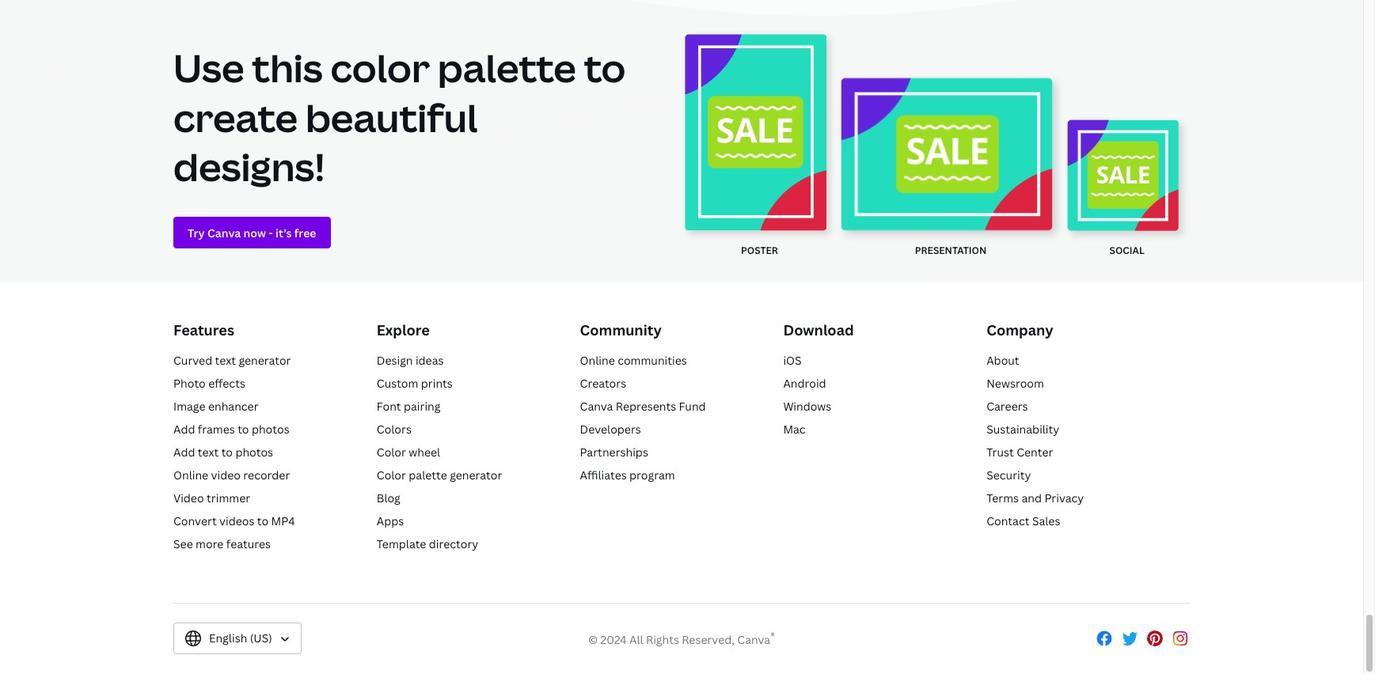Task type: locate. For each thing, give the bounding box(es) containing it.
online inside curved text generator photo effects image enhancer add frames to photos add text to photos online video recorder video trimmer convert videos to mp4 see more features
[[173, 468, 208, 483]]

0 horizontal spatial generator
[[239, 353, 291, 369]]

designs!
[[173, 141, 325, 192]]

blog
[[377, 491, 401, 506]]

generator
[[239, 353, 291, 369], [450, 468, 502, 483]]

contact
[[987, 514, 1030, 529]]

0 vertical spatial add
[[173, 422, 195, 437]]

2024
[[601, 633, 627, 648]]

recorder
[[243, 468, 290, 483]]

this
[[252, 42, 323, 94]]

1 vertical spatial color
[[377, 468, 406, 483]]

fund
[[679, 399, 706, 414]]

privacy
[[1045, 491, 1084, 506]]

canva right reserved, at the bottom of page
[[737, 633, 771, 648]]

1 horizontal spatial generator
[[450, 468, 502, 483]]

terms and privacy link
[[987, 491, 1084, 506]]

photo effects link
[[173, 376, 245, 391]]

generator up directory
[[450, 468, 502, 483]]

online up "creators" link
[[580, 353, 615, 369]]

1 vertical spatial text
[[198, 445, 219, 460]]

text down frames
[[198, 445, 219, 460]]

windows
[[783, 399, 832, 414]]

text
[[215, 353, 236, 369], [198, 445, 219, 460]]

0 vertical spatial palette
[[438, 42, 576, 94]]

design ideas link
[[377, 353, 444, 369]]

0 vertical spatial generator
[[239, 353, 291, 369]]

online communities creators canva represents fund developers partnerships affiliates program
[[580, 353, 706, 483]]

0 vertical spatial color
[[377, 445, 406, 460]]

0 vertical spatial photos
[[252, 422, 290, 437]]

developers
[[580, 422, 641, 437]]

and
[[1022, 491, 1042, 506]]

poster
[[741, 244, 778, 258]]

presentation
[[915, 244, 987, 258]]

color down colors 'link' on the bottom
[[377, 445, 406, 460]]

generator inside curved text generator photo effects image enhancer add frames to photos add text to photos online video recorder video trimmer convert videos to mp4 see more features
[[239, 353, 291, 369]]

features
[[173, 321, 234, 340]]

photos up the recorder
[[235, 445, 273, 460]]

color
[[377, 445, 406, 460], [377, 468, 406, 483]]

0 vertical spatial canva
[[580, 399, 613, 414]]

online inside online communities creators canva represents fund developers partnerships affiliates program
[[580, 353, 615, 369]]

1 horizontal spatial canva
[[737, 633, 771, 648]]

see more features link
[[173, 537, 271, 552]]

pairing
[[404, 399, 441, 414]]

creators
[[580, 376, 627, 391]]

online up video
[[173, 468, 208, 483]]

about newsroom careers sustainability trust center security terms and privacy contact sales
[[987, 353, 1084, 529]]

to
[[584, 42, 626, 94], [238, 422, 249, 437], [221, 445, 233, 460], [257, 514, 269, 529]]

template
[[377, 537, 426, 552]]

palette inside the use this color palette to create beautiful designs!
[[438, 42, 576, 94]]

community
[[580, 321, 662, 340]]

video trimmer link
[[173, 491, 250, 506]]

add text to photos link
[[173, 445, 273, 460]]

see
[[173, 537, 193, 552]]

more
[[196, 537, 224, 552]]

image
[[173, 399, 206, 414]]

template directory link
[[377, 537, 478, 552]]

careers
[[987, 399, 1028, 414]]

video
[[173, 491, 204, 506]]

1 vertical spatial palette
[[409, 468, 447, 483]]

photos
[[252, 422, 290, 437], [235, 445, 273, 460]]

company
[[987, 321, 1054, 340]]

1 vertical spatial generator
[[450, 468, 502, 483]]

program
[[630, 468, 675, 483]]

curved text generator link
[[173, 353, 291, 369]]

English (US) button
[[173, 623, 302, 655]]

1 vertical spatial online
[[173, 468, 208, 483]]

beautiful
[[306, 92, 478, 143]]

ios
[[783, 353, 802, 369]]

1 vertical spatial add
[[173, 445, 195, 460]]

sustainability
[[987, 422, 1060, 437]]

color up blog link
[[377, 468, 406, 483]]

colors
[[377, 422, 412, 437]]

color palette generator link
[[377, 468, 502, 483]]

color
[[331, 42, 430, 94]]

0 horizontal spatial canva
[[580, 399, 613, 414]]

photos down 'enhancer'
[[252, 422, 290, 437]]

wheel
[[409, 445, 440, 460]]

text up effects
[[215, 353, 236, 369]]

image enhancer link
[[173, 399, 259, 414]]

convert videos to mp4 link
[[173, 514, 295, 529]]

add
[[173, 422, 195, 437], [173, 445, 195, 460]]

(us)
[[250, 631, 272, 646]]

canva down creators
[[580, 399, 613, 414]]

all
[[630, 633, 643, 648]]

®
[[771, 631, 775, 643]]

generator up effects
[[239, 353, 291, 369]]

partnerships link
[[580, 445, 648, 460]]

prints
[[421, 376, 453, 391]]

design
[[377, 353, 413, 369]]

terms
[[987, 491, 1019, 506]]

curved
[[173, 353, 212, 369]]

add down image in the bottom of the page
[[173, 422, 195, 437]]

communities
[[618, 353, 687, 369]]

1 vertical spatial canva
[[737, 633, 771, 648]]

developers link
[[580, 422, 641, 437]]

to inside the use this color palette to create beautiful designs!
[[584, 42, 626, 94]]

1 horizontal spatial online
[[580, 353, 615, 369]]

explore
[[377, 321, 430, 340]]

reserved,
[[682, 633, 735, 648]]

palette
[[438, 42, 576, 94], [409, 468, 447, 483]]

add up video
[[173, 445, 195, 460]]

0 horizontal spatial online
[[173, 468, 208, 483]]

0 vertical spatial online
[[580, 353, 615, 369]]

canva
[[580, 399, 613, 414], [737, 633, 771, 648]]

directory
[[429, 537, 478, 552]]



Task type: vqa. For each thing, say whether or not it's contained in the screenshot.
LIST
no



Task type: describe. For each thing, give the bounding box(es) containing it.
2 add from the top
[[173, 445, 195, 460]]

android link
[[783, 376, 826, 391]]

apps link
[[377, 514, 404, 529]]

trust
[[987, 445, 1014, 460]]

video
[[211, 468, 241, 483]]

android
[[783, 376, 826, 391]]

ios link
[[783, 353, 802, 369]]

rights
[[646, 633, 679, 648]]

custom
[[377, 376, 418, 391]]

represents
[[616, 399, 676, 414]]

canva inside online communities creators canva represents fund developers partnerships affiliates program
[[580, 399, 613, 414]]

effects
[[208, 376, 245, 391]]

blog link
[[377, 491, 401, 506]]

use
[[173, 42, 244, 94]]

trimmer
[[207, 491, 250, 506]]

sales
[[1033, 514, 1061, 529]]

windows link
[[783, 399, 832, 414]]

social
[[1110, 244, 1145, 258]]

affiliates program link
[[580, 468, 675, 483]]

online video recorder link
[[173, 468, 290, 483]]

2 color from the top
[[377, 468, 406, 483]]

© 2024 all rights reserved, canva ®
[[589, 631, 775, 648]]

canva inside © 2024 all rights reserved, canva ®
[[737, 633, 771, 648]]

trust center link
[[987, 445, 1053, 460]]

contact sales link
[[987, 514, 1061, 529]]

palette inside design ideas custom prints font pairing colors color wheel color palette generator blog apps template directory
[[409, 468, 447, 483]]

apps
[[377, 514, 404, 529]]

design ideas custom prints font pairing colors color wheel color palette generator blog apps template directory
[[377, 353, 502, 552]]

security
[[987, 468, 1031, 483]]

mac link
[[783, 422, 806, 437]]

ios android windows mac
[[783, 353, 832, 437]]

curved text generator photo effects image enhancer add frames to photos add text to photos online video recorder video trimmer convert videos to mp4 see more features
[[173, 353, 295, 552]]

create
[[173, 92, 298, 143]]

mp4
[[271, 514, 295, 529]]

use this color palette to create beautiful designs!
[[173, 42, 626, 192]]

sustainability link
[[987, 422, 1060, 437]]

mac
[[783, 422, 806, 437]]

about
[[987, 353, 1020, 369]]

download
[[783, 321, 854, 340]]

©
[[589, 633, 598, 648]]

security link
[[987, 468, 1031, 483]]

partnerships
[[580, 445, 648, 460]]

frames
[[198, 422, 235, 437]]

1 color from the top
[[377, 445, 406, 460]]

enhancer
[[208, 399, 259, 414]]

color wheel link
[[377, 445, 440, 460]]

custom prints link
[[377, 376, 453, 391]]

center
[[1017, 445, 1053, 460]]

english
[[209, 631, 247, 646]]

online communities link
[[580, 353, 687, 369]]

affiliates
[[580, 468, 627, 483]]

colors link
[[377, 422, 412, 437]]

1 vertical spatial photos
[[235, 445, 273, 460]]

newsroom link
[[987, 376, 1044, 391]]

photo
[[173, 376, 206, 391]]

ideas
[[416, 353, 444, 369]]

newsroom
[[987, 376, 1044, 391]]

canva represents fund link
[[580, 399, 706, 414]]

creators link
[[580, 376, 627, 391]]

1 add from the top
[[173, 422, 195, 437]]

convert
[[173, 514, 217, 529]]

generator inside design ideas custom prints font pairing colors color wheel color palette generator blog apps template directory
[[450, 468, 502, 483]]

features
[[226, 537, 271, 552]]

english (us)
[[209, 631, 272, 646]]

0 vertical spatial text
[[215, 353, 236, 369]]

add frames to photos link
[[173, 422, 290, 437]]

careers link
[[987, 399, 1028, 414]]



